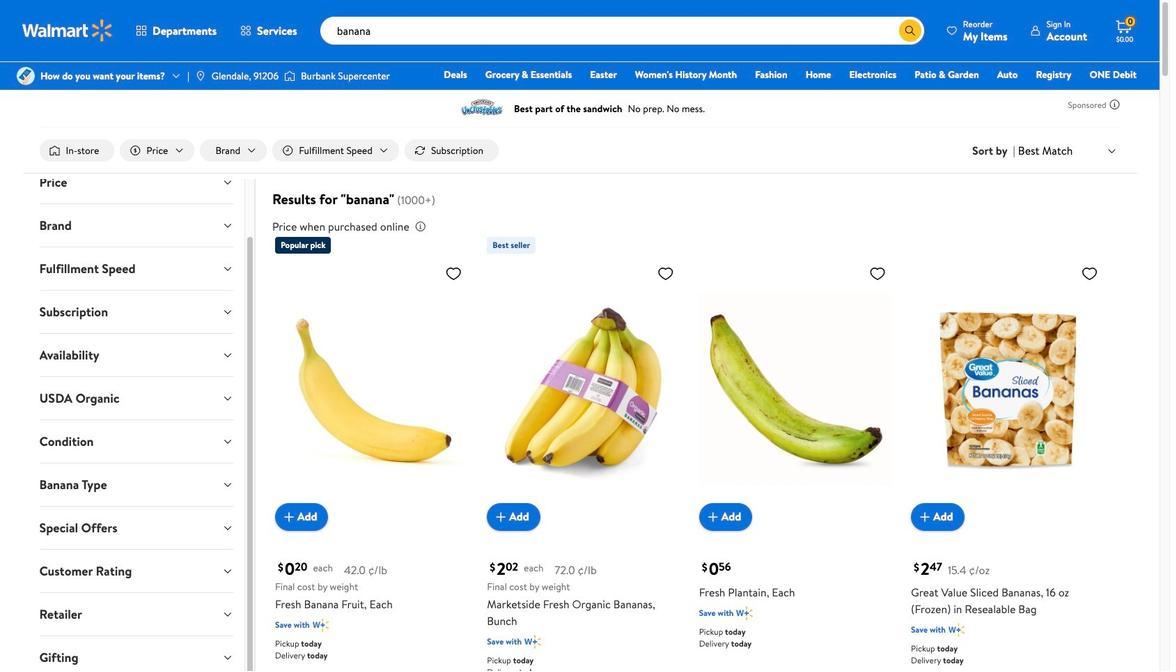 Task type: locate. For each thing, give the bounding box(es) containing it.
marketside fresh organic bananas, bunch image
[[487, 259, 680, 520]]

10 tab from the top
[[28, 550, 245, 593]]

1 add to cart image from the left
[[281, 509, 298, 525]]

add to cart image
[[281, 509, 298, 525], [493, 509, 510, 525], [705, 509, 722, 525]]

2 horizontal spatial walmart plus image
[[737, 606, 753, 620]]

1 horizontal spatial add to cart image
[[493, 509, 510, 525]]

4 tab from the top
[[28, 291, 245, 333]]

search icon image
[[905, 25, 916, 36]]

2 add to cart image from the left
[[493, 509, 510, 525]]

legal information image
[[415, 221, 426, 232]]

8 tab from the top
[[28, 464, 245, 506]]

 image
[[284, 69, 296, 83]]

 image
[[17, 67, 35, 85], [195, 70, 206, 82]]

2 horizontal spatial add to cart image
[[705, 509, 722, 525]]

11 tab from the top
[[28, 593, 245, 636]]

clear search field text image
[[883, 25, 894, 36]]

sign in to add to favorites list, marketside fresh organic bananas, bunch image
[[658, 265, 674, 282]]

3 tab from the top
[[28, 248, 245, 290]]

sign in to add to favorites list, great value sliced bananas, 16 oz (frozen) in resealable bag image
[[1082, 265, 1099, 282]]

add to cart image for marketside fresh organic bananas, bunch image
[[493, 509, 510, 525]]

walmart plus image
[[737, 606, 753, 620], [313, 618, 329, 632], [525, 635, 541, 649]]

walmart plus image for fresh banana fruit, each image
[[313, 618, 329, 632]]

tab
[[28, 161, 245, 204], [28, 204, 245, 247], [28, 248, 245, 290], [28, 291, 245, 333], [28, 334, 245, 376], [28, 377, 245, 420], [28, 420, 245, 463], [28, 464, 245, 506], [28, 507, 245, 549], [28, 550, 245, 593], [28, 593, 245, 636], [28, 636, 245, 671]]

2 tab from the top
[[28, 204, 245, 247]]

sort and filter section element
[[23, 128, 1138, 173]]

0 horizontal spatial walmart plus image
[[313, 618, 329, 632]]

3 add to cart image from the left
[[705, 509, 722, 525]]

0 horizontal spatial add to cart image
[[281, 509, 298, 525]]

1 horizontal spatial walmart plus image
[[525, 635, 541, 649]]



Task type: vqa. For each thing, say whether or not it's contained in the screenshot.
left  image
yes



Task type: describe. For each thing, give the bounding box(es) containing it.
12 tab from the top
[[28, 636, 245, 671]]

walmart plus image for marketside fresh organic bananas, bunch image
[[525, 635, 541, 649]]

walmart plus image
[[949, 623, 966, 637]]

walmart image
[[22, 20, 113, 42]]

7 tab from the top
[[28, 420, 245, 463]]

sign in to add to favorites list, fresh banana fruit, each image
[[446, 265, 462, 282]]

1 tab from the top
[[28, 161, 245, 204]]

sort by best match image
[[1107, 145, 1118, 157]]

add to cart image for fresh banana fruit, each image
[[281, 509, 298, 525]]

9 tab from the top
[[28, 507, 245, 549]]

ad disclaimer and feedback image
[[1110, 99, 1121, 110]]

fresh plantain, each image
[[700, 259, 892, 520]]

Search search field
[[320, 17, 925, 45]]

6 tab from the top
[[28, 377, 245, 420]]

0 horizontal spatial  image
[[17, 67, 35, 85]]

1 horizontal spatial  image
[[195, 70, 206, 82]]

great value sliced bananas, 16 oz (frozen) in resealable bag image
[[912, 259, 1104, 520]]

Walmart Site-Wide search field
[[320, 17, 925, 45]]

add to cart image for fresh plantain, each image
[[705, 509, 722, 525]]

add to cart image
[[917, 509, 934, 525]]

fresh banana fruit, each image
[[275, 259, 468, 520]]

5 tab from the top
[[28, 334, 245, 376]]

sign in to add to favorites list, fresh plantain, each image
[[870, 265, 887, 282]]



